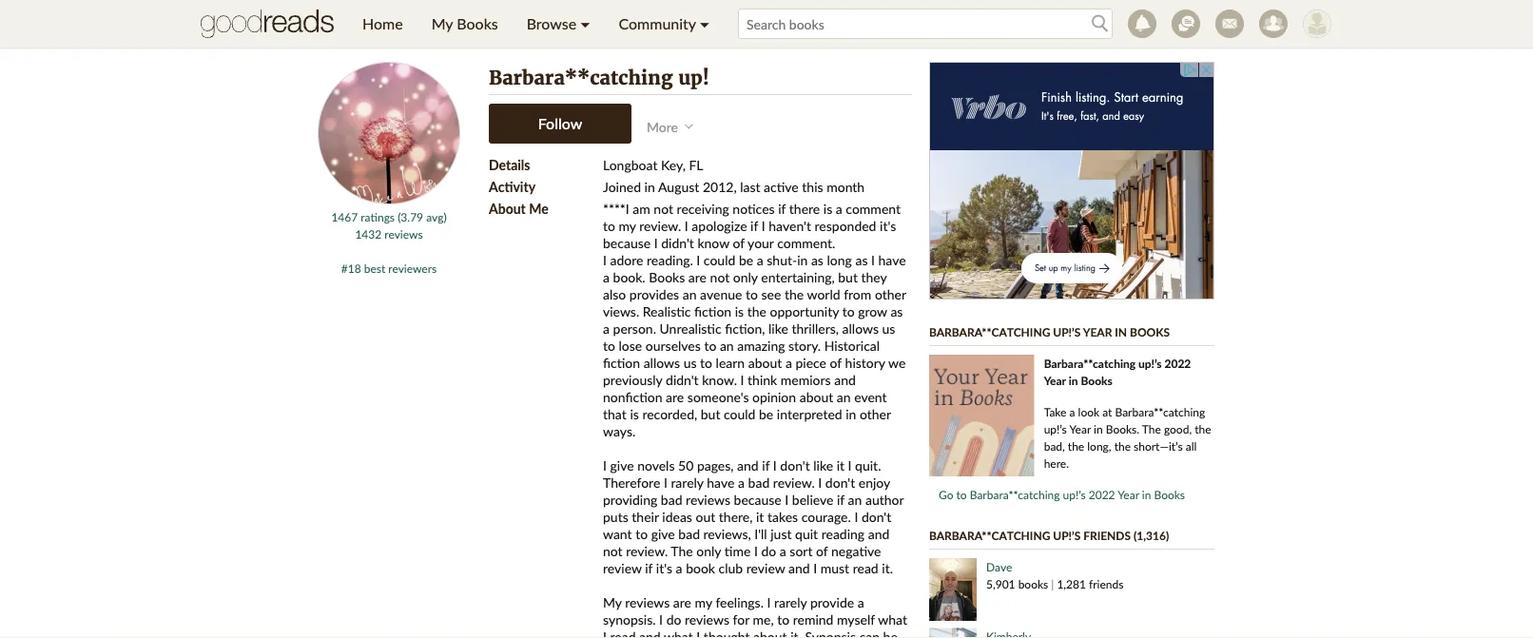 Task type: vqa. For each thing, say whether or not it's contained in the screenshot.
Barbara**catching up!'s Friends (1,316) link
yes



Task type: locate. For each thing, give the bounding box(es) containing it.
feelings.
[[716, 594, 764, 610]]

if
[[778, 200, 786, 216], [751, 217, 758, 234], [762, 457, 770, 473], [837, 491, 845, 508], [645, 560, 653, 576]]

barbara**catching up!'s 2022 year in books
[[1044, 356, 1191, 387]]

0 vertical spatial the
[[1142, 422, 1161, 436]]

like up believe
[[814, 457, 833, 473]]

not down "want"
[[603, 543, 623, 559]]

in
[[645, 178, 655, 195], [797, 252, 808, 268], [1069, 373, 1078, 387], [846, 406, 857, 422], [1094, 422, 1103, 436], [1142, 488, 1151, 501]]

short—it's
[[1134, 439, 1183, 453]]

of right the sort
[[816, 543, 828, 559]]

2 vertical spatial is
[[630, 406, 639, 422]]

a inside my reviews are my feelings. i rarely provide a synopsis. i do reviews for me, to remind myself what i read and what i thought about it. synopsis can
[[858, 594, 864, 610]]

it's down the comment
[[880, 217, 896, 234]]

1 vertical spatial bad
[[661, 491, 683, 508]]

1 vertical spatial could
[[724, 406, 756, 422]]

0 vertical spatial because
[[603, 234, 651, 251]]

like
[[769, 320, 788, 336], [814, 457, 833, 473]]

could down 'someone's' at left
[[724, 406, 756, 422]]

books left the browse
[[457, 14, 498, 33]]

what up can
[[878, 611, 907, 627]]

Search for books to add to your shelves search field
[[738, 9, 1113, 39]]

dave image
[[929, 558, 977, 621]]

an down enjoy
[[848, 491, 862, 508]]

reading.
[[647, 252, 693, 268]]

2 horizontal spatial not
[[710, 269, 730, 285]]

their
[[632, 508, 659, 525]]

year in books image
[[929, 355, 1035, 477]]

person.
[[613, 320, 656, 336]]

1467
[[331, 210, 358, 224]]

of left your
[[733, 234, 745, 251]]

0 horizontal spatial it
[[756, 508, 764, 525]]

up!'s left in
[[1053, 325, 1081, 339]]

0 horizontal spatial not
[[603, 543, 623, 559]]

0 horizontal spatial my
[[619, 217, 636, 234]]

kimberly image
[[929, 628, 977, 638]]

the
[[1142, 422, 1161, 436], [671, 543, 693, 559]]

0 horizontal spatial like
[[769, 320, 788, 336]]

sort
[[790, 543, 813, 559]]

joined in august 2012,             last active this month about me
[[489, 178, 865, 216]]

0 vertical spatial my
[[432, 14, 453, 33]]

the inside the take a look at barbara**catching up!'s year in books. the good, the bad, the long, the short—it's all here.
[[1142, 422, 1161, 436]]

2 horizontal spatial don't
[[862, 508, 892, 525]]

read down negative
[[853, 560, 879, 576]]

0 horizontal spatial but
[[701, 406, 721, 422]]

memiors
[[781, 371, 831, 388]]

just
[[771, 526, 792, 542]]

1 vertical spatial of
[[830, 354, 842, 371]]

1 horizontal spatial give
[[651, 526, 675, 542]]

1 vertical spatial read
[[610, 628, 636, 638]]

rarely up "remind"
[[774, 594, 807, 610]]

rarely inside my reviews are my feelings. i rarely provide a synopsis. i do reviews for me, to remind myself what i read and what i thought about it. synopsis can
[[774, 594, 807, 610]]

about down the me, at the bottom of page
[[753, 628, 787, 638]]

0 horizontal spatial what
[[664, 628, 693, 638]]

and inside my reviews are my feelings. i rarely provide a synopsis. i do reviews for me, to remind myself what i read and what i thought about it. synopsis can
[[639, 628, 661, 638]]

year left in
[[1083, 325, 1112, 339]]

bad up ideas
[[661, 491, 683, 508]]

barbara**catching up good,
[[1115, 405, 1206, 419]]

bad down ideas
[[679, 526, 700, 542]]

1 horizontal spatial only
[[733, 269, 758, 285]]

2022
[[1165, 356, 1191, 370], [1089, 488, 1115, 501]]

what left "thought"
[[664, 628, 693, 638]]

0 horizontal spatial read
[[610, 628, 636, 638]]

0 horizontal spatial have
[[707, 474, 735, 490]]

0 vertical spatial 2022
[[1165, 356, 1191, 370]]

could down 'know'
[[704, 252, 736, 268]]

1 horizontal spatial my
[[695, 594, 712, 610]]

0 vertical spatial rarely
[[671, 474, 704, 490]]

us down the ourselves
[[684, 354, 697, 371]]

1 horizontal spatial because
[[734, 491, 782, 508]]

history
[[845, 354, 885, 371]]

▾ right community
[[700, 14, 710, 33]]

0 horizontal spatial my
[[432, 14, 453, 33]]

like up amazing
[[769, 320, 788, 336]]

world
[[807, 286, 841, 302]]

0 horizontal spatial ▾
[[581, 14, 590, 33]]

0 horizontal spatial the
[[671, 543, 693, 559]]

my inside menu
[[432, 14, 453, 33]]

read
[[853, 560, 879, 576], [610, 628, 636, 638]]

books inside ****i am not receiving notices if there is a comment to my review. i apologize if i haven't responded it's because i didn't know of your comment. i adore reading. i could be a shut-in as long as i have a book. books are not only entertaining, but they also provides an avenue to see the world from other views. realistic fiction is the opportunity to grow as a person. unrealistic fiction, like thrillers, allows us to lose ourselves to an amazing story. historical fiction allows us to learn about a piece of history we previously didn't know. i think memiors and nonfiction are someone's opinion about an event that is recorded, but could be interpreted in other ways.
[[649, 269, 685, 285]]

0 vertical spatial be
[[739, 252, 754, 268]]

if down notices on the top of the page
[[751, 217, 758, 234]]

barbara**catching up! image
[[318, 62, 460, 205]]

0 vertical spatial it's
[[880, 217, 896, 234]]

1 horizontal spatial be
[[759, 406, 774, 422]]

0 vertical spatial it.
[[882, 560, 893, 576]]

books inside my books link
[[457, 14, 498, 33]]

in inside joined in august 2012,             last active this month about me
[[645, 178, 655, 195]]

last
[[740, 178, 761, 195]]

a up myself
[[858, 594, 864, 610]]

1 horizontal spatial have
[[879, 252, 906, 268]]

my for my reviews are my feelings. i rarely provide a synopsis. i do reviews for me, to remind myself what i read and what i thought about it. synopsis can 
[[603, 594, 622, 610]]

because up adore
[[603, 234, 651, 251]]

2 review from the left
[[747, 560, 785, 576]]

of down the 'historical'
[[830, 354, 842, 371]]

1 vertical spatial it's
[[656, 560, 673, 576]]

year
[[1083, 325, 1112, 339], [1044, 373, 1066, 387], [1070, 422, 1091, 436], [1118, 488, 1139, 501]]

review. inside ****i am not receiving notices if there is a comment to my review. i apologize if i haven't responded it's because i didn't know of your comment. i adore reading. i could be a shut-in as long as i have a book. books are not only entertaining, but they also provides an avenue to see the world from other views. realistic fiction is the opportunity to grow as a person. unrealistic fiction, like thrillers, allows us to lose ourselves to an amazing story. historical fiction allows us to learn about a piece of history we previously didn't know. i think memiors and nonfiction are someone's opinion about an event that is recorded, but could be interpreted in other ways.
[[640, 217, 681, 234]]

as
[[811, 252, 824, 268], [856, 252, 868, 268], [891, 303, 903, 319]]

0 horizontal spatial us
[[684, 354, 697, 371]]

it's
[[880, 217, 896, 234], [656, 560, 673, 576]]

more
[[647, 118, 678, 135]]

my right home
[[432, 14, 453, 33]]

have down pages,
[[707, 474, 735, 490]]

be down your
[[739, 252, 754, 268]]

for
[[733, 611, 750, 627]]

▾ for browse ▾
[[581, 14, 590, 33]]

1 horizontal spatial it's
[[880, 217, 896, 234]]

|
[[1052, 577, 1054, 591]]

0 vertical spatial fiction
[[695, 303, 732, 319]]

they
[[861, 269, 887, 285]]

in up (1,316)
[[1142, 488, 1151, 501]]

1 horizontal spatial rarely
[[774, 594, 807, 610]]

0 horizontal spatial don't
[[780, 457, 810, 473]]

0 horizontal spatial it's
[[656, 560, 673, 576]]

key,
[[661, 156, 686, 173]]

fiction,
[[725, 320, 765, 336]]

look
[[1078, 405, 1100, 419]]

0 vertical spatial have
[[879, 252, 906, 268]]

an
[[683, 286, 697, 302], [720, 337, 734, 353], [837, 389, 851, 405], [848, 491, 862, 508]]

didn't up reading.
[[661, 234, 694, 251]]

not
[[654, 200, 674, 216], [710, 269, 730, 285], [603, 543, 623, 559]]

as down comment.
[[811, 252, 824, 268]]

year up friends
[[1118, 488, 1139, 501]]

books
[[1018, 577, 1049, 591]]

comment
[[846, 200, 901, 216]]

up!'s
[[1053, 325, 1081, 339], [1139, 356, 1162, 370], [1044, 422, 1067, 436], [1063, 488, 1086, 501], [1053, 528, 1081, 542]]

are up avenue
[[689, 269, 707, 285]]

1 horizontal spatial like
[[814, 457, 833, 473]]

allows up the 'historical'
[[842, 320, 879, 336]]

2 vertical spatial not
[[603, 543, 623, 559]]

in up am on the left of the page
[[645, 178, 655, 195]]

do right synopsis.
[[667, 611, 682, 627]]

my group discussions image
[[1172, 10, 1201, 38]]

1 vertical spatial like
[[814, 457, 833, 473]]

but down 'someone's' at left
[[701, 406, 721, 422]]

1 vertical spatial because
[[734, 491, 782, 508]]

reviews inside 1467 ratings (3.79 avg) 1432 reviews
[[385, 227, 423, 241]]

and down synopsis.
[[639, 628, 661, 638]]

it. inside my reviews are my feelings. i rarely provide a synopsis. i do reviews for me, to remind myself what i read and what i thought about it. synopsis can
[[791, 628, 802, 638]]

barbara**catching up!'s friends (1,316) link
[[929, 528, 1169, 542]]

books right in
[[1130, 325, 1170, 339]]

fl
[[689, 156, 704, 173]]

my inside ****i am not receiving notices if there is a comment to my review. i apologize if i haven't responded it's because i didn't know of your comment. i adore reading. i could be a shut-in as long as i have a book. books are not only entertaining, but they also provides an avenue to see the world from other views. realistic fiction is the opportunity to grow as a person. unrealistic fiction, like thrillers, allows us to lose ourselves to an amazing story. historical fiction allows us to learn about a piece of history we previously didn't know. i think memiors and nonfiction are someone's opinion about an event that is recorded, but could be interpreted in other ways.
[[619, 217, 636, 234]]

reviews up out
[[686, 491, 731, 508]]

1 horizontal spatial my
[[603, 594, 622, 610]]

longboat
[[603, 156, 658, 173]]

menu
[[348, 0, 724, 48]]

previously
[[603, 371, 663, 388]]

only up book
[[697, 543, 721, 559]]

2022 up good,
[[1165, 356, 1191, 370]]

▾
[[581, 14, 590, 33], [700, 14, 710, 33]]

0 vertical spatial bad
[[748, 474, 770, 490]]

are up recorded,
[[666, 389, 684, 405]]

0 vertical spatial is
[[824, 200, 833, 216]]

0 horizontal spatial because
[[603, 234, 651, 251]]

0 vertical spatial like
[[769, 320, 788, 336]]

review. down am on the left of the page
[[640, 217, 681, 234]]

be
[[739, 252, 754, 268], [759, 406, 774, 422]]

1 vertical spatial my
[[695, 594, 712, 610]]

1432
[[355, 227, 382, 241]]

opportunity
[[770, 303, 839, 319]]

are inside my reviews are my feelings. i rarely provide a synopsis. i do reviews for me, to remind myself what i read and what i thought about it. synopsis can
[[673, 594, 692, 610]]

it's inside i give novels 50 pages, and if i don't like it i quit. therefore i rarely have a bad review. i don't enjoy providing bad reviews because i believe if an author puts their ideas out there, it takes courage. i don't want to give bad reviews, i'll just quit reading and not review. the only time i do a sort of negative review if it's a book club review and i must read it.
[[656, 560, 673, 576]]

0 vertical spatial read
[[853, 560, 879, 576]]

1 vertical spatial be
[[759, 406, 774, 422]]

inbox image
[[1216, 10, 1244, 38]]

reading
[[822, 526, 865, 542]]

2 ▾ from the left
[[700, 14, 710, 33]]

up!'s for friends
[[1053, 528, 1081, 542]]

0 horizontal spatial allows
[[644, 354, 680, 371]]

0 horizontal spatial is
[[630, 406, 639, 422]]

about up interpreted
[[800, 389, 834, 405]]

in up look
[[1069, 373, 1078, 387]]

up!'s inside the take a look at barbara**catching up!'s year in books. the good, the bad, the long, the short—it's all here.
[[1044, 422, 1067, 436]]

is down nonfiction at left
[[630, 406, 639, 422]]

lose
[[619, 337, 642, 353]]

1 vertical spatial do
[[667, 611, 682, 627]]

up!'s down take
[[1044, 422, 1067, 436]]

reviews
[[385, 227, 423, 241], [686, 491, 731, 508], [625, 594, 670, 610], [685, 611, 730, 627]]

0 vertical spatial it
[[837, 457, 845, 473]]

(1,316)
[[1134, 528, 1169, 542]]

the inside i give novels 50 pages, and if i don't like it i quit. therefore i rarely have a bad review. i don't enjoy providing bad reviews because i believe if an author puts their ideas out there, it takes courage. i don't want to give bad reviews, i'll just quit reading and not review. the only time i do a sort of negative review if it's a book club review and i must read it.
[[671, 543, 693, 559]]

up!'s up books.
[[1139, 356, 1162, 370]]

my
[[619, 217, 636, 234], [695, 594, 712, 610]]

to right the me, at the bottom of page
[[777, 611, 790, 627]]

barbara**catching up!'s friends (1,316)
[[929, 528, 1169, 542]]

1467 ratings link
[[331, 210, 395, 224]]

up!'s inside barbara**catching up!'s 2022 year in books
[[1139, 356, 1162, 370]]

believe
[[792, 491, 834, 508]]

a left book
[[676, 560, 683, 576]]

but
[[838, 269, 858, 285], [701, 406, 721, 422]]

ratings
[[361, 210, 395, 224]]

to down their
[[636, 526, 648, 542]]

give up therefore
[[610, 457, 634, 473]]

friends
[[1089, 577, 1124, 591]]

review
[[603, 560, 642, 576], [747, 560, 785, 576]]

0 horizontal spatial fiction
[[603, 354, 640, 371]]

my down book
[[695, 594, 712, 610]]

my inside my reviews are my feelings. i rarely provide a synopsis. i do reviews for me, to remind myself what i read and what i thought about it. synopsis can
[[603, 594, 622, 610]]

if right pages,
[[762, 457, 770, 473]]

fiction down lose
[[603, 354, 640, 371]]

1 horizontal spatial ▾
[[700, 14, 710, 33]]

0 horizontal spatial of
[[733, 234, 745, 251]]

year down look
[[1070, 422, 1091, 436]]

a down views.
[[603, 320, 610, 336]]

the up short—it's
[[1142, 422, 1161, 436]]

the up book
[[671, 543, 693, 559]]

1 vertical spatial us
[[684, 354, 697, 371]]

1 vertical spatial is
[[735, 303, 744, 319]]

because inside i give novels 50 pages, and if i don't like it i quit. therefore i rarely have a bad review. i don't enjoy providing bad reviews because i believe if an author puts their ideas out there, it takes courage. i don't want to give bad reviews, i'll just quit reading and not review. the only time i do a sort of negative review if it's a book club review and i must read it.
[[734, 491, 782, 508]]

my for my books
[[432, 14, 453, 33]]

and down history
[[834, 371, 856, 388]]

a left look
[[1070, 405, 1075, 419]]

0 horizontal spatial review
[[603, 560, 642, 576]]

1 horizontal spatial do
[[761, 543, 776, 559]]

▾ inside 'dropdown button'
[[581, 14, 590, 33]]

it. down "remind"
[[791, 628, 802, 638]]

read down synopsis.
[[610, 628, 636, 638]]

1 horizontal spatial read
[[853, 560, 879, 576]]

1 horizontal spatial 2022
[[1165, 356, 1191, 370]]

my down '****i'
[[619, 217, 636, 234]]

1 vertical spatial it.
[[791, 628, 802, 638]]

me
[[529, 200, 549, 216]]

0 horizontal spatial do
[[667, 611, 682, 627]]

it. right must
[[882, 560, 893, 576]]

barbara**catching down here.
[[970, 488, 1060, 501]]

1 vertical spatial review.
[[773, 474, 815, 490]]

review. down "want"
[[626, 543, 668, 559]]

2 horizontal spatial as
[[891, 303, 903, 319]]

are down book
[[673, 594, 692, 610]]

barbara**catching up follow in the top left of the page
[[489, 66, 673, 90]]

barbara**catching inside barbara**catching up!'s 2022 year in books
[[1044, 356, 1136, 370]]

0 vertical spatial allows
[[842, 320, 879, 336]]

1 horizontal spatial allows
[[842, 320, 879, 336]]

be down opinion
[[759, 406, 774, 422]]

community ▾ button
[[605, 0, 724, 48]]

review.
[[640, 217, 681, 234], [773, 474, 815, 490], [626, 543, 668, 559]]

50
[[678, 457, 694, 473]]

us down grow
[[882, 320, 896, 336]]

0 vertical spatial only
[[733, 269, 758, 285]]

1 horizontal spatial is
[[735, 303, 744, 319]]

book
[[686, 560, 715, 576]]

rarely
[[671, 474, 704, 490], [774, 594, 807, 610]]

allows down the ourselves
[[644, 354, 680, 371]]

but down "long"
[[838, 269, 858, 285]]

reviews inside i give novels 50 pages, and if i don't like it i quit. therefore i rarely have a bad review. i don't enjoy providing bad reviews because i believe if an author puts their ideas out there, it takes courage. i don't want to give bad reviews, i'll just quit reading and not review. the only time i do a sort of negative review if it's a book club review and i must read it.
[[686, 491, 731, 508]]

not up avenue
[[710, 269, 730, 285]]

1 vertical spatial my
[[603, 594, 622, 610]]

only up avenue
[[733, 269, 758, 285]]

1 review from the left
[[603, 560, 642, 576]]

▾ inside popup button
[[700, 14, 710, 33]]

0 vertical spatial what
[[878, 611, 907, 627]]

in inside the take a look at barbara**catching up!'s year in books. the good, the bad, the long, the short—it's all here.
[[1094, 422, 1103, 436]]

is
[[824, 200, 833, 216], [735, 303, 744, 319], [630, 406, 639, 422]]

providing
[[603, 491, 658, 508]]

allows
[[842, 320, 879, 336], [644, 354, 680, 371]]

dave 5,901 books | 1,281 friends
[[987, 560, 1124, 591]]

1 vertical spatial other
[[860, 406, 891, 422]]

bob builder image
[[1303, 10, 1332, 38]]

not inside i give novels 50 pages, and if i don't like it i quit. therefore i rarely have a bad review. i don't enjoy providing bad reviews because i believe if an author puts their ideas out there, it takes courage. i don't want to give bad reviews, i'll just quit reading and not review. the only time i do a sort of negative review if it's a book club review and i must read it.
[[603, 543, 623, 559]]

friend requests image
[[1260, 10, 1288, 38]]

1 ▾ from the left
[[581, 14, 590, 33]]

1 vertical spatial about
[[800, 389, 834, 405]]

out
[[696, 508, 716, 525]]

about
[[748, 354, 782, 371], [800, 389, 834, 405], [753, 628, 787, 638]]

read inside i give novels 50 pages, and if i don't like it i quit. therefore i rarely have a bad review. i don't enjoy providing bad reviews because i believe if an author puts their ideas out there, it takes courage. i don't want to give bad reviews, i'll just quit reading and not review. the only time i do a sort of negative review if it's a book club review and i must read it.
[[853, 560, 879, 576]]

rarely inside i give novels 50 pages, and if i don't like it i quit. therefore i rarely have a bad review. i don't enjoy providing bad reviews because i believe if an author puts their ideas out there, it takes courage. i don't want to give bad reviews, i'll just quit reading and not review. the only time i do a sort of negative review if it's a book club review and i must read it.
[[671, 474, 704, 490]]

us
[[882, 320, 896, 336], [684, 354, 697, 371]]

0 horizontal spatial be
[[739, 252, 754, 268]]

a up 'responded'
[[836, 200, 843, 216]]

1 horizontal spatial it.
[[882, 560, 893, 576]]

my up synopsis.
[[603, 594, 622, 610]]

0 vertical spatial don't
[[780, 457, 810, 473]]

quit
[[795, 526, 818, 542]]

to inside i give novels 50 pages, and if i don't like it i quit. therefore i rarely have a bad review. i don't enjoy providing bad reviews because i believe if an author puts their ideas out there, it takes courage. i don't want to give bad reviews, i'll just quit reading and not review. the only time i do a sort of negative review if it's a book club review and i must read it.
[[636, 526, 648, 542]]

barbara**catching down in
[[1044, 356, 1136, 370]]

review. up believe
[[773, 474, 815, 490]]

other down they at the top
[[875, 286, 906, 302]]

as up they at the top
[[856, 252, 868, 268]]

have inside ****i am not receiving notices if there is a comment to my review. i apologize if i haven't responded it's because i didn't know of your comment. i adore reading. i could be a shut-in as long as i have a book. books are not only entertaining, but they also provides an avenue to see the world from other views. realistic fiction is the opportunity to grow as a person. unrealistic fiction, like thrillers, allows us to lose ourselves to an amazing story. historical fiction allows us to learn about a piece of history we previously didn't know. i think memiors and nonfiction are someone's opinion about an event that is recorded, but could be interpreted in other ways.
[[879, 252, 906, 268]]

2 vertical spatial review.
[[626, 543, 668, 559]]

friends
[[1084, 528, 1131, 542]]

books.
[[1106, 422, 1140, 436]]

1 vertical spatial only
[[697, 543, 721, 559]]

0 horizontal spatial rarely
[[671, 474, 704, 490]]

1 horizontal spatial what
[[878, 611, 907, 627]]

is up fiction,
[[735, 303, 744, 319]]

if up courage.
[[837, 491, 845, 508]]

unrealistic
[[660, 320, 722, 336]]

didn't down the ourselves
[[666, 371, 699, 388]]

fiction down avenue
[[695, 303, 732, 319]]

0 vertical spatial review.
[[640, 217, 681, 234]]

reviews down (3.79
[[385, 227, 423, 241]]



Task type: describe. For each thing, give the bounding box(es) containing it.
****i
[[603, 200, 630, 216]]

good,
[[1164, 422, 1192, 436]]

5,901
[[987, 577, 1016, 591]]

1 vertical spatial didn't
[[666, 371, 699, 388]]

club
[[719, 560, 743, 576]]

the down books.
[[1115, 439, 1131, 453]]

avenue
[[700, 286, 742, 302]]

do inside i give novels 50 pages, and if i don't like it i quit. therefore i rarely have a bad review. i don't enjoy providing bad reviews because i believe if an author puts their ideas out there, it takes courage. i don't want to give bad reviews, i'll just quit reading and not review. the only time i do a sort of negative review if it's a book club review and i must read it.
[[761, 543, 776, 559]]

reviews up synopsis.
[[625, 594, 670, 610]]

community
[[619, 14, 696, 33]]

in
[[1115, 325, 1127, 339]]

historical
[[825, 337, 880, 353]]

2 vertical spatial don't
[[862, 508, 892, 525]]

0 vertical spatial are
[[689, 269, 707, 285]]

books up (1,316)
[[1154, 488, 1185, 501]]

up!
[[678, 66, 710, 90]]

notifications image
[[1128, 10, 1157, 38]]

like inside i give novels 50 pages, and if i don't like it i quit. therefore i rarely have a bad review. i don't enjoy providing bad reviews because i believe if an author puts their ideas out there, it takes courage. i don't want to give bad reviews, i'll just quit reading and not review. the only time i do a sort of negative review if it's a book club review and i must read it.
[[814, 457, 833, 473]]

myself
[[837, 611, 875, 627]]

1 horizontal spatial it
[[837, 457, 845, 473]]

avg)
[[426, 210, 447, 224]]

barbara**catching for barbara**catching up!'s friends (1,316)
[[929, 528, 1051, 542]]

because inside ****i am not receiving notices if there is a comment to my review. i apologize if i haven't responded it's because i didn't know of your comment. i adore reading. i could be a shut-in as long as i have a book. books are not only entertaining, but they also provides an avenue to see the world from other views. realistic fiction is the opportunity to grow as a person. unrealistic fiction, like thrillers, allows us to lose ourselves to an amazing story. historical fiction allows us to learn about a piece of history we previously didn't know. i think memiors and nonfiction are someone's opinion about an event that is recorded, but could be interpreted in other ways.
[[603, 234, 651, 251]]

joined
[[603, 178, 641, 195]]

want
[[603, 526, 632, 542]]

0 horizontal spatial give
[[610, 457, 634, 473]]

that
[[603, 406, 627, 422]]

to down from
[[843, 303, 855, 319]]

my books link
[[417, 0, 512, 48]]

month
[[827, 178, 865, 195]]

(3.79 avg) link
[[398, 210, 447, 224]]

0 horizontal spatial 2022
[[1089, 488, 1115, 501]]

books inside barbara**catching up!'s 2022 year in books
[[1081, 373, 1113, 387]]

august
[[658, 178, 700, 195]]

active
[[764, 178, 799, 195]]

menu containing home
[[348, 0, 724, 48]]

take
[[1044, 405, 1067, 419]]

know
[[698, 234, 730, 251]]

an left event at the bottom right of page
[[837, 389, 851, 405]]

details
[[489, 156, 530, 173]]

best
[[364, 262, 386, 275]]

synopsis
[[805, 628, 856, 638]]

long,
[[1088, 439, 1112, 453]]

1 horizontal spatial don't
[[826, 474, 855, 490]]

like inside ****i am not receiving notices if there is a comment to my review. i apologize if i haven't responded it's because i didn't know of your comment. i adore reading. i could be a shut-in as long as i have a book. books are not only entertaining, but they also provides an avenue to see the world from other views. realistic fiction is the opportunity to grow as a person. unrealistic fiction, like thrillers, allows us to lose ourselves to an amazing story. historical fiction allows us to learn about a piece of history we previously didn't know. i think memiors and nonfiction are someone's opinion about an event that is recorded, but could be interpreted in other ways.
[[769, 320, 788, 336]]

year inside the take a look at barbara**catching up!'s year in books. the good, the bad, the long, the short—it's all here.
[[1070, 422, 1091, 436]]

only inside ****i am not receiving notices if there is a comment to my review. i apologize if i haven't responded it's because i didn't know of your comment. i adore reading. i could be a shut-in as long as i have a book. books are not only entertaining, but they also provides an avenue to see the world from other views. realistic fiction is the opportunity to grow as a person. unrealistic fiction, like thrillers, allows us to lose ourselves to an amazing story. historical fiction allows us to learn about a piece of history we previously didn't know. i think memiors and nonfiction are someone's opinion about an event that is recorded, but could be interpreted in other ways.
[[733, 269, 758, 285]]

reviewers
[[388, 262, 437, 275]]

know.
[[702, 371, 737, 388]]

1 horizontal spatial not
[[654, 200, 674, 216]]

and down the sort
[[789, 560, 810, 576]]

reviews up "thought"
[[685, 611, 730, 627]]

longboat key, fl activity
[[489, 156, 704, 195]]

more button
[[647, 114, 699, 139]]

dave
[[987, 560, 1012, 574]]

0 horizontal spatial as
[[811, 252, 824, 268]]

enjoy
[[859, 474, 890, 490]]

1 horizontal spatial as
[[856, 252, 868, 268]]

year inside barbara**catching up!'s 2022 year in books
[[1044, 373, 1066, 387]]

to inside my reviews are my feelings. i rarely provide a synopsis. i do reviews for me, to remind myself what i read and what i thought about it. synopsis can
[[777, 611, 790, 627]]

interpreted
[[777, 406, 842, 422]]

a left piece
[[786, 354, 792, 371]]

#18 best reviewers
[[341, 262, 437, 275]]

it's inside ****i am not receiving notices if there is a comment to my review. i apologize if i haven't responded it's because i didn't know of your comment. i adore reading. i could be a shut-in as long as i have a book. books are not only entertaining, but they also provides an avenue to see the world from other views. realistic fiction is the opportunity to grow as a person. unrealistic fiction, like thrillers, allows us to lose ourselves to an amazing story. historical fiction allows us to learn about a piece of history we previously didn't know. i think memiors and nonfiction are someone's opinion about an event that is recorded, but could be interpreted in other ways.
[[880, 217, 896, 234]]

to left "see"
[[746, 286, 758, 302]]

2 horizontal spatial of
[[830, 354, 842, 371]]

the up fiction,
[[747, 303, 767, 319]]

notices
[[733, 200, 775, 216]]

in inside barbara**catching up!'s 2022 year in books
[[1069, 373, 1078, 387]]

barbara**catching for barbara**catching up!'s 2022 year in books
[[1044, 356, 1136, 370]]

the down entertaining,
[[785, 286, 804, 302]]

adore
[[610, 252, 644, 268]]

up!'s for 2022
[[1139, 356, 1162, 370]]

(3.79
[[398, 210, 423, 224]]

shut-
[[767, 252, 797, 268]]

1 horizontal spatial fiction
[[695, 303, 732, 319]]

in down comment.
[[797, 252, 808, 268]]

go
[[939, 488, 954, 501]]

read inside my reviews are my feelings. i rarely provide a synopsis. i do reviews for me, to remind myself what i read and what i thought about it. synopsis can
[[610, 628, 636, 638]]

the up all
[[1195, 422, 1212, 436]]

an up realistic
[[683, 286, 697, 302]]

my inside my reviews are my feelings. i rarely provide a synopsis. i do reviews for me, to remind myself what i read and what i thought about it. synopsis can
[[695, 594, 712, 610]]

if down their
[[645, 560, 653, 576]]

time
[[725, 543, 751, 559]]

to up know.
[[700, 354, 713, 371]]

follow
[[538, 114, 582, 133]]

i'll
[[755, 526, 767, 542]]

bad,
[[1044, 439, 1065, 453]]

barbara**catching up!'s year in books link
[[929, 325, 1170, 339]]

to down unrealistic
[[704, 337, 717, 353]]

takes
[[768, 508, 798, 525]]

views.
[[603, 303, 639, 319]]

0 vertical spatial of
[[733, 234, 745, 251]]

recorded,
[[643, 406, 697, 422]]

see
[[762, 286, 781, 302]]

1 vertical spatial are
[[666, 389, 684, 405]]

in down event at the bottom right of page
[[846, 406, 857, 422]]

1 vertical spatial fiction
[[603, 354, 640, 371]]

provide
[[810, 594, 854, 610]]

responded
[[815, 217, 877, 234]]

a up there, in the bottom of the page
[[738, 474, 745, 490]]

and inside ****i am not receiving notices if there is a comment to my review. i apologize if i haven't responded it's because i didn't know of your comment. i adore reading. i could be a shut-in as long as i have a book. books are not only entertaining, but they also provides an avenue to see the world from other views. realistic fiction is the opportunity to grow as a person. unrealistic fiction, like thrillers, allows us to lose ourselves to an amazing story. historical fiction allows us to learn about a piece of history we previously didn't know. i think memiors and nonfiction are someone's opinion about an event that is recorded, but could be interpreted in other ways.
[[834, 371, 856, 388]]

1 vertical spatial give
[[651, 526, 675, 542]]

realistic
[[643, 303, 691, 319]]

▾ for community ▾
[[700, 14, 710, 33]]

of inside i give novels 50 pages, and if i don't like it i quit. therefore i rarely have a bad review. i don't enjoy providing bad reviews because i believe if an author puts their ideas out there, it takes courage. i don't want to give bad reviews, i'll just quit reading and not review. the only time i do a sort of negative review if it's a book club review and i must read it.
[[816, 543, 828, 559]]

a down just
[[780, 543, 786, 559]]

1 vertical spatial but
[[701, 406, 721, 422]]

think
[[748, 371, 777, 388]]

an inside i give novels 50 pages, and if i don't like it i quit. therefore i rarely have a bad review. i don't enjoy providing bad reviews because i believe if an author puts their ideas out there, it takes courage. i don't want to give bad reviews, i'll just quit reading and not review. the only time i do a sort of negative review if it's a book club review and i must read it.
[[848, 491, 862, 508]]

pages,
[[697, 457, 734, 473]]

puts
[[603, 508, 629, 525]]

there,
[[719, 508, 753, 525]]

piece
[[796, 354, 827, 371]]

browse ▾
[[527, 14, 590, 33]]

and up negative
[[868, 526, 890, 542]]

thrillers,
[[792, 320, 839, 336]]

quit.
[[855, 457, 881, 473]]

only inside i give novels 50 pages, and if i don't like it i quit. therefore i rarely have a bad review. i don't enjoy providing bad reviews because i believe if an author puts their ideas out there, it takes courage. i don't want to give bad reviews, i'll just quit reading and not review. the only time i do a sort of negative review if it's a book club review and i must read it.
[[697, 543, 721, 559]]

it. inside i give novels 50 pages, and if i don't like it i quit. therefore i rarely have a bad review. i don't enjoy providing bad reviews because i believe if an author puts their ideas out there, it takes courage. i don't want to give bad reviews, i'll just quit reading and not review. the only time i do a sort of negative review if it's a book club review and i must read it.
[[882, 560, 893, 576]]

a down your
[[757, 252, 764, 268]]

1 horizontal spatial but
[[838, 269, 858, 285]]

am
[[633, 200, 650, 216]]

story.
[[789, 337, 821, 353]]

event
[[854, 389, 887, 405]]

barbara**catching up!'s year in books
[[929, 325, 1170, 339]]

a inside the take a look at barbara**catching up!'s year in books. the good, the bad, the long, the short—it's all here.
[[1070, 405, 1075, 419]]

also
[[603, 286, 626, 302]]

synopsis.
[[603, 611, 656, 627]]

ideas
[[662, 508, 692, 525]]

negative
[[831, 543, 881, 559]]

opinion
[[753, 389, 796, 405]]

at
[[1103, 405, 1112, 419]]

if up haven't
[[778, 200, 786, 216]]

ourselves
[[646, 337, 701, 353]]

haven't
[[769, 217, 811, 234]]

to down '****i'
[[603, 217, 615, 234]]

an up learn
[[720, 337, 734, 353]]

my reviews are my feelings. i rarely provide a synopsis. i do reviews for me, to remind myself what i read and what i thought about it. synopsis can 
[[603, 594, 907, 638]]

0 vertical spatial could
[[704, 252, 736, 268]]

barbara**catching for barbara**catching up!
[[489, 66, 673, 90]]

up!'s for year
[[1053, 325, 1081, 339]]

activity
[[489, 178, 536, 195]]

0 vertical spatial other
[[875, 286, 906, 302]]

have inside i give novels 50 pages, and if i don't like it i quit. therefore i rarely have a bad review. i don't enjoy providing bad reviews because i believe if an author puts their ideas out there, it takes courage. i don't want to give bad reviews, i'll just quit reading and not review. the only time i do a sort of negative review if it's a book club review and i must read it.
[[707, 474, 735, 490]]

2 vertical spatial bad
[[679, 526, 700, 542]]

to left lose
[[603, 337, 615, 353]]

0 vertical spatial about
[[748, 354, 782, 371]]

barbara**catching for barbara**catching up!'s year in books
[[929, 325, 1051, 339]]

home link
[[348, 0, 417, 48]]

to right go at bottom
[[957, 488, 967, 501]]

and right pages,
[[737, 457, 759, 473]]

long
[[827, 252, 852, 268]]

do inside my reviews are my feelings. i rarely provide a synopsis. i do reviews for me, to remind myself what i read and what i thought about it. synopsis can
[[667, 611, 682, 627]]

the right bad,
[[1068, 439, 1085, 453]]

up!'s down here.
[[1063, 488, 1086, 501]]

2022 inside barbara**catching up!'s 2022 year in books
[[1165, 356, 1191, 370]]

#18
[[341, 262, 361, 275]]

grow
[[858, 303, 887, 319]]

barbara**catching inside the take a look at barbara**catching up!'s year in books. the good, the bad, the long, the short—it's all here.
[[1115, 405, 1206, 419]]

0 vertical spatial us
[[882, 320, 896, 336]]

1 vertical spatial what
[[664, 628, 693, 638]]

remind
[[793, 611, 834, 627]]

1 vertical spatial it
[[756, 508, 764, 525]]

0 vertical spatial didn't
[[661, 234, 694, 251]]

1467 ratings (3.79 avg) 1432 reviews
[[331, 210, 447, 241]]

Search books text field
[[738, 9, 1113, 39]]

therefore
[[603, 474, 660, 490]]

browse
[[527, 14, 577, 33]]

author
[[866, 491, 904, 508]]

learn
[[716, 354, 745, 371]]

about inside my reviews are my feelings. i rarely provide a synopsis. i do reviews for me, to remind myself what i read and what i thought about it. synopsis can
[[753, 628, 787, 638]]

dave link
[[987, 560, 1012, 574]]

a up also
[[603, 269, 610, 285]]



